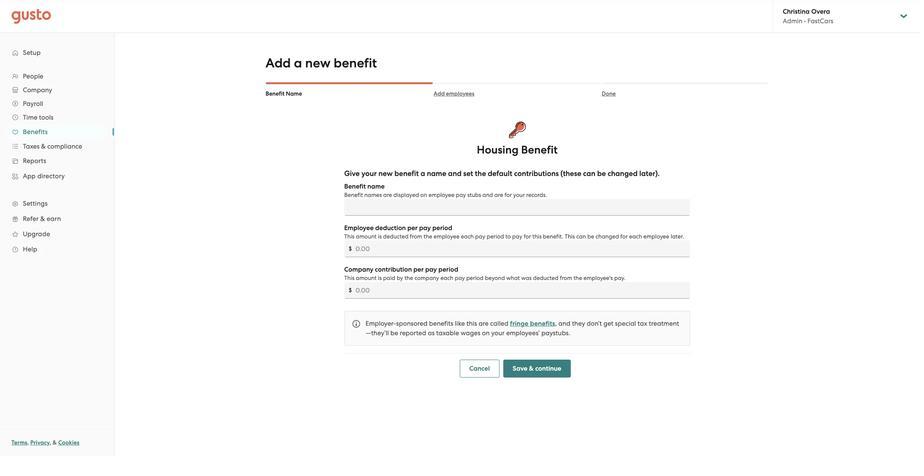 Task type: locate. For each thing, give the bounding box(es) containing it.
later.
[[671, 234, 685, 240]]

is inside employee deduction per pay period this amount is deducted from the employee each pay period to pay for this benefit. this can be changed for each employee later.
[[378, 234, 382, 240]]

cookies button
[[58, 439, 79, 448]]

1 vertical spatial changed
[[596, 234, 619, 240]]

called
[[491, 320, 509, 328]]

add for add employees
[[434, 90, 445, 97]]

benefit
[[334, 55, 377, 71], [395, 169, 419, 178]]

0 vertical spatial deducted
[[383, 234, 409, 240]]

2 horizontal spatial each
[[630, 234, 643, 240]]

this for employee deduction per pay period
[[344, 234, 355, 240]]

1 horizontal spatial each
[[461, 234, 474, 240]]

2 horizontal spatial ,
[[556, 320, 557, 328]]

this left benefit.
[[533, 234, 542, 240]]

new for a
[[305, 55, 331, 71]]

name up 'benefit name benefit names are displayed on employee pay stubs and are for your records.'
[[427, 169, 447, 178]]

pay left stubs
[[456, 192, 466, 199]]

time tools
[[23, 114, 53, 121]]

0 vertical spatial benefit
[[334, 55, 377, 71]]

1 amount from the top
[[356, 234, 377, 240]]

and left set
[[448, 169, 462, 178]]

1 horizontal spatial be
[[588, 234, 595, 240]]

amount left paid
[[356, 275, 377, 282]]

can inside employee deduction per pay period this amount is deducted from the employee each pay period to pay for this benefit. this can be changed for each employee later.
[[577, 234, 586, 240]]

per inside employee deduction per pay period this amount is deducted from the employee each pay period to pay for this benefit. this can be changed for each employee later.
[[408, 224, 418, 232]]

benefits up the taxable
[[429, 320, 454, 328]]

1 vertical spatial is
[[378, 275, 382, 282]]

benefit down the give
[[344, 183, 366, 191]]

1 horizontal spatial for
[[524, 234, 531, 240]]

be down employer-
[[391, 330, 399, 337]]

for
[[505, 192, 512, 199], [524, 234, 531, 240], [621, 234, 628, 240]]

company
[[23, 86, 52, 94], [344, 266, 374, 274]]

1 horizontal spatial benefit
[[395, 169, 419, 178]]

default
[[488, 169, 513, 178]]

save
[[513, 365, 528, 373]]

your up benefit name text field
[[514, 192, 525, 199]]

time tools button
[[8, 111, 106, 124]]

0 vertical spatial and
[[448, 169, 462, 178]]

list
[[0, 69, 114, 257]]

on right wages
[[482, 330, 490, 337]]

payroll button
[[8, 97, 106, 111]]

taxes
[[23, 143, 40, 150]]

on inside , and they don't get special tax treatment —they'll be reported as taxable wages on your employees' paystubs.
[[482, 330, 490, 337]]

changed
[[608, 169, 638, 178], [596, 234, 619, 240]]

2 is from the top
[[378, 275, 382, 282]]

is for deduction
[[378, 234, 382, 240]]

&
[[41, 143, 46, 150], [40, 215, 45, 223], [529, 365, 534, 373], [53, 440, 57, 447]]

1 vertical spatial add
[[434, 90, 445, 97]]

1 vertical spatial from
[[560, 275, 573, 282]]

company contribution per pay period this amount is paid by the company each pay period beyond what was deducted from the employee's pay.
[[344, 266, 626, 282]]

benefits
[[429, 320, 454, 328], [530, 320, 556, 328]]

deducted
[[383, 234, 409, 240], [533, 275, 559, 282]]

a up 'benefit name benefit names are displayed on employee pay stubs and are for your records.'
[[421, 169, 425, 178]]

amount inside employee deduction per pay period this amount is deducted from the employee each pay period to pay for this benefit. this can be changed for each employee later.
[[356, 234, 377, 240]]

add left the employees
[[434, 90, 445, 97]]

0 horizontal spatial each
[[441, 275, 454, 282]]

is down the deduction
[[378, 234, 382, 240]]

0 vertical spatial this
[[533, 234, 542, 240]]

give your new benefit a name and set the default contributions (these can be changed later).
[[344, 169, 660, 178]]

this up wages
[[467, 320, 477, 328]]

1 horizontal spatial from
[[560, 275, 573, 282]]

new
[[305, 55, 331, 71], [379, 169, 393, 178]]

done
[[602, 90, 616, 97]]

0 horizontal spatial company
[[23, 86, 52, 94]]

•
[[805, 17, 807, 25]]

company inside company 'dropdown button'
[[23, 86, 52, 94]]

0 vertical spatial be
[[598, 169, 606, 178]]

on right displayed
[[421, 192, 428, 199]]

1 horizontal spatial new
[[379, 169, 393, 178]]

can right benefit.
[[577, 234, 586, 240]]

and
[[448, 169, 462, 178], [483, 192, 493, 199], [559, 320, 571, 328]]

0 vertical spatial on
[[421, 192, 428, 199]]

per right the deduction
[[408, 224, 418, 232]]

1 horizontal spatial benefits
[[530, 320, 556, 328]]

0 horizontal spatial be
[[391, 330, 399, 337]]

benefit left name
[[266, 90, 285, 97]]

2 horizontal spatial your
[[514, 192, 525, 199]]

be right benefit.
[[588, 234, 595, 240]]

1 horizontal spatial a
[[421, 169, 425, 178]]

2 horizontal spatial are
[[495, 192, 504, 199]]

deducted right was
[[533, 275, 559, 282]]

add inside button
[[434, 90, 445, 97]]

0 vertical spatial company
[[23, 86, 52, 94]]

to
[[506, 234, 511, 240]]

0 horizontal spatial on
[[421, 192, 428, 199]]

0 vertical spatial amount
[[356, 234, 377, 240]]

from inside employee deduction per pay period this amount is deducted from the employee each pay period to pay for this benefit. this can be changed for each employee later.
[[410, 234, 423, 240]]

christina overa admin • fastcars
[[783, 8, 834, 25]]

& right the "save"
[[529, 365, 534, 373]]

1 horizontal spatial add
[[434, 90, 445, 97]]

name
[[427, 169, 447, 178], [368, 183, 385, 191]]

0 horizontal spatial add
[[266, 55, 291, 71]]

0 vertical spatial $
[[349, 246, 352, 253]]

0 horizontal spatial new
[[305, 55, 331, 71]]

& inside button
[[529, 365, 534, 373]]

and up paystubs.
[[559, 320, 571, 328]]

1 $ from the top
[[349, 246, 352, 253]]

0 horizontal spatial this
[[467, 320, 477, 328]]

and inside , and they don't get special tax treatment —they'll be reported as taxable wages on your employees' paystubs.
[[559, 320, 571, 328]]

1 horizontal spatial your
[[492, 330, 505, 337]]

christina
[[783, 8, 810, 16]]

1 vertical spatial benefit
[[395, 169, 419, 178]]

amount down employee
[[356, 234, 377, 240]]

2 $ from the top
[[349, 287, 352, 294]]

a up name
[[294, 55, 302, 71]]

per up company
[[414, 266, 424, 274]]

0 horizontal spatial from
[[410, 234, 423, 240]]

1 horizontal spatial this
[[533, 234, 542, 240]]

upgrade link
[[8, 227, 106, 241]]

your inside 'benefit name benefit names are displayed on employee pay stubs and are for your records.'
[[514, 192, 525, 199]]

contributions
[[514, 169, 559, 178]]

period
[[433, 224, 453, 232], [487, 234, 504, 240], [439, 266, 459, 274], [467, 275, 484, 282]]

1 vertical spatial per
[[414, 266, 424, 274]]

a
[[294, 55, 302, 71], [421, 169, 425, 178]]

0 horizontal spatial for
[[505, 192, 512, 199]]

beyond
[[485, 275, 505, 282]]

your down called
[[492, 330, 505, 337]]

this
[[344, 234, 355, 240], [565, 234, 575, 240], [344, 275, 355, 282]]

name up names
[[368, 183, 385, 191]]

reports link
[[8, 154, 106, 168]]

help link
[[8, 243, 106, 256]]

0 vertical spatial new
[[305, 55, 331, 71]]

& right taxes
[[41, 143, 46, 150]]

are down default
[[495, 192, 504, 199]]

1 benefits from the left
[[429, 320, 454, 328]]

0 horizontal spatial name
[[368, 183, 385, 191]]

your right the give
[[362, 169, 377, 178]]

benefit.
[[543, 234, 564, 240]]

pay
[[456, 192, 466, 199], [419, 224, 431, 232], [476, 234, 486, 240], [513, 234, 523, 240], [426, 266, 437, 274], [455, 275, 465, 282]]

deducted down the deduction
[[383, 234, 409, 240]]

0 vertical spatial from
[[410, 234, 423, 240]]

is for contribution
[[378, 275, 382, 282]]

per inside 'company contribution per pay period this amount is paid by the company each pay period beyond what was deducted from the employee's pay.'
[[414, 266, 424, 274]]

period left to
[[487, 234, 504, 240]]

0 horizontal spatial benefits
[[429, 320, 454, 328]]

0 horizontal spatial benefit
[[334, 55, 377, 71]]

period up company
[[439, 266, 459, 274]]

amount
[[356, 234, 377, 240], [356, 275, 377, 282]]

1 vertical spatial this
[[467, 320, 477, 328]]

and right stubs
[[483, 192, 493, 199]]

1 vertical spatial your
[[514, 192, 525, 199]]

add
[[266, 55, 291, 71], [434, 90, 445, 97]]

directory
[[37, 172, 65, 180]]

this inside employee deduction per pay period this amount is deducted from the employee each pay period to pay for this benefit. this can be changed for each employee later.
[[533, 234, 542, 240]]

done button
[[602, 90, 769, 98]]

help
[[23, 246, 37, 253]]

0 horizontal spatial and
[[448, 169, 462, 178]]

earn
[[47, 215, 61, 223]]

0 horizontal spatial ,
[[27, 440, 29, 447]]

each for company contribution per pay period
[[441, 275, 454, 282]]

add up benefit name
[[266, 55, 291, 71]]

1 vertical spatial can
[[577, 234, 586, 240]]

benefits link
[[8, 125, 106, 139]]

& inside dropdown button
[[41, 143, 46, 150]]

the
[[475, 169, 486, 178], [424, 234, 433, 240], [405, 275, 413, 282], [574, 275, 583, 282]]

2 vertical spatial your
[[492, 330, 505, 337]]

0 horizontal spatial deducted
[[383, 234, 409, 240]]

0 vertical spatial add
[[266, 55, 291, 71]]

2 horizontal spatial and
[[559, 320, 571, 328]]

1 vertical spatial deducted
[[533, 275, 559, 282]]

1 is from the top
[[378, 234, 382, 240]]

are left called
[[479, 320, 489, 328]]

benefit
[[266, 90, 285, 97], [522, 143, 558, 157], [344, 183, 366, 191], [344, 192, 363, 199]]

0 vertical spatial per
[[408, 224, 418, 232]]

1 horizontal spatial deducted
[[533, 275, 559, 282]]

are
[[384, 192, 392, 199], [495, 192, 504, 199], [479, 320, 489, 328]]

list containing people
[[0, 69, 114, 257]]

0 horizontal spatial a
[[294, 55, 302, 71]]

are right names
[[384, 192, 392, 199]]

can right (these
[[584, 169, 596, 178]]

fringe
[[510, 320, 529, 328]]

housing benefit
[[477, 143, 558, 157]]

employee inside 'benefit name benefit names are displayed on employee pay stubs and are for your records.'
[[429, 192, 455, 199]]

,
[[556, 320, 557, 328], [27, 440, 29, 447], [50, 440, 51, 447]]

2 vertical spatial and
[[559, 320, 571, 328]]

this inside 'company contribution per pay period this amount is paid by the company each pay period beyond what was deducted from the employee's pay.'
[[344, 275, 355, 282]]

, left cookies button
[[50, 440, 51, 447]]

be
[[598, 169, 606, 178], [588, 234, 595, 240], [391, 330, 399, 337]]

benefit name
[[266, 90, 302, 97]]

your inside , and they don't get special tax treatment —they'll be reported as taxable wages on your employees' paystubs.
[[492, 330, 505, 337]]

each
[[461, 234, 474, 240], [630, 234, 643, 240], [441, 275, 454, 282]]

pay.
[[615, 275, 626, 282]]

each inside 'company contribution per pay period this amount is paid by the company each pay period beyond what was deducted from the employee's pay.'
[[441, 275, 454, 282]]

1 vertical spatial $
[[349, 287, 352, 294]]

can
[[584, 169, 596, 178], [577, 234, 586, 240]]

1 vertical spatial be
[[588, 234, 595, 240]]

app
[[23, 172, 36, 180]]

displayed
[[394, 192, 419, 199]]

1 vertical spatial on
[[482, 330, 490, 337]]

be right (these
[[598, 169, 606, 178]]

is inside 'company contribution per pay period this amount is paid by the company each pay period beyond what was deducted from the employee's pay.'
[[378, 275, 382, 282]]

employee
[[429, 192, 455, 199], [434, 234, 460, 240], [644, 234, 670, 240]]

your
[[362, 169, 377, 178], [514, 192, 525, 199], [492, 330, 505, 337]]

0 vertical spatial your
[[362, 169, 377, 178]]

1 horizontal spatial and
[[483, 192, 493, 199]]

per for contribution
[[414, 266, 424, 274]]

compliance
[[47, 143, 82, 150]]

1 vertical spatial company
[[344, 266, 374, 274]]

be inside , and they don't get special tax treatment —they'll be reported as taxable wages on your employees' paystubs.
[[391, 330, 399, 337]]

1 vertical spatial amount
[[356, 275, 377, 282]]

company left contribution
[[344, 266, 374, 274]]

is
[[378, 234, 382, 240], [378, 275, 382, 282]]

employees'
[[507, 330, 540, 337]]

paystubs.
[[542, 330, 571, 337]]

privacy link
[[30, 440, 50, 447]]

benefits up paystubs.
[[530, 320, 556, 328]]

each for employee deduction per pay period
[[461, 234, 474, 240]]

, up paystubs.
[[556, 320, 557, 328]]

1 horizontal spatial are
[[479, 320, 489, 328]]

is left paid
[[378, 275, 382, 282]]

2 vertical spatial be
[[391, 330, 399, 337]]

company inside 'company contribution per pay period this amount is paid by the company each pay period beyond what was deducted from the employee's pay.'
[[344, 266, 374, 274]]

on
[[421, 192, 428, 199], [482, 330, 490, 337]]

2 horizontal spatial for
[[621, 234, 628, 240]]

1 vertical spatial name
[[368, 183, 385, 191]]

& left earn
[[40, 215, 45, 223]]

amount inside 'company contribution per pay period this amount is paid by the company each pay period beyond what was deducted from the employee's pay.'
[[356, 275, 377, 282]]

2 amount from the top
[[356, 275, 377, 282]]

0 vertical spatial a
[[294, 55, 302, 71]]

, left privacy link on the left bottom of page
[[27, 440, 29, 447]]

what
[[507, 275, 520, 282]]

1 vertical spatial and
[[483, 192, 493, 199]]

1 vertical spatial new
[[379, 169, 393, 178]]

company down people
[[23, 86, 52, 94]]

by
[[397, 275, 403, 282]]

Employee deduction per pay period text field
[[356, 241, 691, 258]]

and inside 'benefit name benefit names are displayed on employee pay stubs and are for your records.'
[[483, 192, 493, 199]]

1 horizontal spatial on
[[482, 330, 490, 337]]

, inside , and they don't get special tax treatment —they'll be reported as taxable wages on your employees' paystubs.
[[556, 320, 557, 328]]

0 vertical spatial is
[[378, 234, 382, 240]]

pay right the deduction
[[419, 224, 431, 232]]

1 horizontal spatial name
[[427, 169, 447, 178]]

0 vertical spatial name
[[427, 169, 447, 178]]

refer
[[23, 215, 39, 223]]

$ for employee deduction per pay period
[[349, 246, 352, 253]]

1 horizontal spatial company
[[344, 266, 374, 274]]

on inside 'benefit name benefit names are displayed on employee pay stubs and are for your records.'
[[421, 192, 428, 199]]



Task type: describe. For each thing, give the bounding box(es) containing it.
don't
[[587, 320, 602, 328]]

be inside employee deduction per pay period this amount is deducted from the employee each pay period to pay for this benefit. this can be changed for each employee later.
[[588, 234, 595, 240]]

from inside 'company contribution per pay period this amount is paid by the company each pay period beyond what was deducted from the employee's pay.'
[[560, 275, 573, 282]]

employee's
[[584, 275, 613, 282]]

tools
[[39, 114, 53, 121]]

name
[[286, 90, 302, 97]]

per for deduction
[[408, 224, 418, 232]]

company button
[[8, 83, 106, 97]]

terms , privacy , & cookies
[[11, 440, 79, 447]]

(these
[[561, 169, 582, 178]]

benefit for your
[[395, 169, 419, 178]]

period down 'benefit name benefit names are displayed on employee pay stubs and are for your records.'
[[433, 224, 453, 232]]

benefit up contributions
[[522, 143, 558, 157]]

get
[[604, 320, 614, 328]]

taxes & compliance
[[23, 143, 82, 150]]

the inside employee deduction per pay period this amount is deducted from the employee each pay period to pay for this benefit. this can be changed for each employee later.
[[424, 234, 433, 240]]

wages
[[461, 330, 481, 337]]

records.
[[527, 192, 547, 199]]

employee
[[344, 224, 374, 232]]

for inside 'benefit name benefit names are displayed on employee pay stubs and are for your records.'
[[505, 192, 512, 199]]

company
[[415, 275, 439, 282]]

benefits
[[23, 128, 48, 136]]

setup link
[[8, 46, 106, 60]]

this for company contribution per pay period
[[344, 275, 355, 282]]

, and they don't get special tax treatment —they'll be reported as taxable wages on your employees' paystubs.
[[366, 320, 680, 337]]

changed inside employee deduction per pay period this amount is deducted from the employee each pay period to pay for this benefit. this can be changed for each employee later.
[[596, 234, 619, 240]]

1 horizontal spatial ,
[[50, 440, 51, 447]]

names
[[365, 192, 382, 199]]

refer & earn link
[[8, 212, 106, 226]]

gusto navigation element
[[0, 33, 114, 269]]

like
[[455, 320, 465, 328]]

amount for employee
[[356, 234, 377, 240]]

period left beyond at the right of page
[[467, 275, 484, 282]]

employees
[[446, 90, 475, 97]]

pay right company
[[455, 275, 465, 282]]

treatment
[[649, 320, 680, 328]]

new for your
[[379, 169, 393, 178]]

0 horizontal spatial your
[[362, 169, 377, 178]]

2 benefits from the left
[[530, 320, 556, 328]]

add for add a new benefit
[[266, 55, 291, 71]]

upgrade
[[23, 230, 50, 238]]

add employees button
[[434, 90, 601, 98]]

this inside employer-sponsored benefits like this are called fringe benefits
[[467, 320, 477, 328]]

employee deduction per pay period this amount is deducted from the employee each pay period to pay for this benefit. this can be changed for each employee later.
[[344, 224, 685, 240]]

employer-
[[366, 320, 397, 328]]

company for company contribution per pay period this amount is paid by the company each pay period beyond what was deducted from the employee's pay.
[[344, 266, 374, 274]]

give
[[344, 169, 360, 178]]

cancel button
[[460, 360, 500, 378]]

& left cookies
[[53, 440, 57, 447]]

time
[[23, 114, 37, 121]]

company for company
[[23, 86, 52, 94]]

terms
[[11, 440, 27, 447]]

cancel
[[470, 365, 490, 373]]

housing
[[477, 143, 519, 157]]

app directory link
[[8, 169, 106, 183]]

deducted inside 'company contribution per pay period this amount is paid by the company each pay period beyond what was deducted from the employee's pay.'
[[533, 275, 559, 282]]

2 horizontal spatial be
[[598, 169, 606, 178]]

save & continue
[[513, 365, 562, 373]]

settings
[[23, 200, 48, 208]]

benefit name benefit names are displayed on employee pay stubs and are for your records.
[[344, 183, 547, 199]]

tax
[[638, 320, 648, 328]]

deducted inside employee deduction per pay period this amount is deducted from the employee each pay period to pay for this benefit. this can be changed for each employee later.
[[383, 234, 409, 240]]

people button
[[8, 69, 106, 83]]

terms link
[[11, 440, 27, 447]]

sponsored
[[397, 320, 428, 328]]

taxable
[[437, 330, 459, 337]]

paid
[[383, 275, 396, 282]]

pay right to
[[513, 234, 523, 240]]

benefit for a
[[334, 55, 377, 71]]

& for continue
[[529, 365, 534, 373]]

taxes & compliance button
[[8, 140, 106, 153]]

home image
[[11, 9, 51, 24]]

app directory
[[23, 172, 65, 180]]

deduction
[[376, 224, 406, 232]]

benefit left names
[[344, 192, 363, 199]]

contribution
[[375, 266, 412, 274]]

are inside employer-sponsored benefits like this are called fringe benefits
[[479, 320, 489, 328]]

0 vertical spatial can
[[584, 169, 596, 178]]

0 horizontal spatial are
[[384, 192, 392, 199]]

payroll
[[23, 100, 43, 108]]

reported
[[400, 330, 427, 337]]

pay left to
[[476, 234, 486, 240]]

benefits inside employer-sponsored benefits like this are called fringe benefits
[[429, 320, 454, 328]]

they
[[572, 320, 586, 328]]

was
[[522, 275, 532, 282]]

setup
[[23, 49, 41, 56]]

name inside 'benefit name benefit names are displayed on employee pay stubs and are for your records.'
[[368, 183, 385, 191]]

& for compliance
[[41, 143, 46, 150]]

cookies
[[58, 440, 79, 447]]

—they'll
[[366, 330, 389, 337]]

fastcars
[[808, 17, 834, 25]]

$ for company contribution per pay period
[[349, 287, 352, 294]]

set
[[464, 169, 474, 178]]

Company contribution per pay period text field
[[356, 282, 691, 299]]

add a new benefit
[[266, 55, 377, 71]]

employer-sponsored benefits like this are called fringe benefits
[[366, 320, 556, 328]]

& for earn
[[40, 215, 45, 223]]

overa
[[812, 8, 831, 16]]

amount for company
[[356, 275, 377, 282]]

Benefit name text field
[[344, 199, 691, 216]]

as
[[428, 330, 435, 337]]

settings link
[[8, 197, 106, 211]]

0 vertical spatial changed
[[608, 169, 638, 178]]

refer & earn
[[23, 215, 61, 223]]

later).
[[640, 169, 660, 178]]

pay inside 'benefit name benefit names are displayed on employee pay stubs and are for your records.'
[[456, 192, 466, 199]]

add employees
[[434, 90, 475, 97]]

1 vertical spatial a
[[421, 169, 425, 178]]

special
[[616, 320, 637, 328]]

people
[[23, 73, 43, 80]]

admin
[[783, 17, 803, 25]]

pay up company
[[426, 266, 437, 274]]

fringe benefits link
[[510, 320, 556, 328]]



Task type: vqa. For each thing, say whether or not it's contained in the screenshot.
paid
yes



